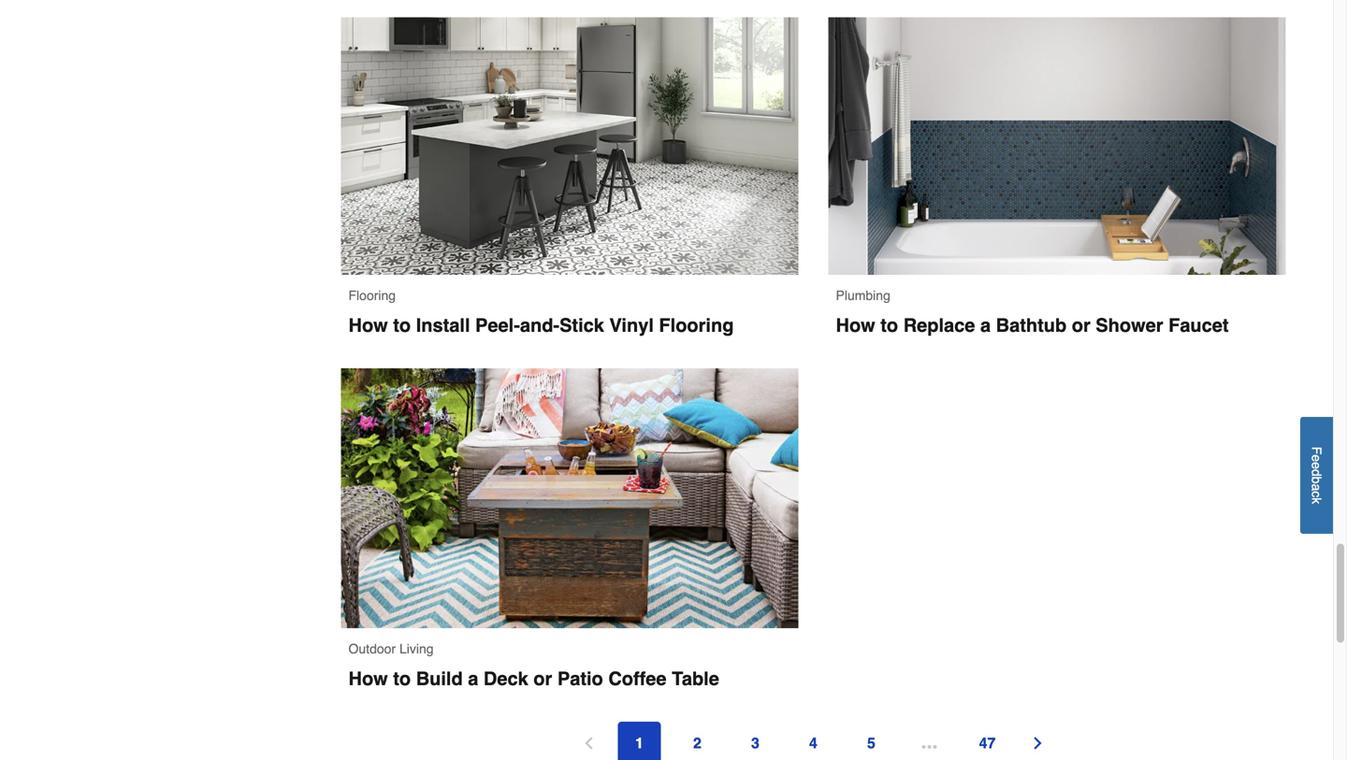Task type: locate. For each thing, give the bounding box(es) containing it.
to
[[393, 315, 411, 336], [881, 315, 898, 336], [393, 669, 411, 690]]

outdoor
[[349, 642, 396, 657]]

1 horizontal spatial or
[[1072, 315, 1091, 336]]

a distressed-finish patio coffee table on a patio in front of outdoor furniture. image
[[341, 369, 799, 629]]

chevron right image
[[1029, 735, 1047, 753]]

stick
[[560, 315, 604, 336]]

shower
[[1096, 315, 1164, 336]]

f
[[1309, 447, 1324, 455]]

or for deck
[[534, 669, 552, 690]]

0 horizontal spatial or
[[534, 669, 552, 690]]

k
[[1309, 498, 1324, 504]]

or left shower
[[1072, 315, 1091, 336]]

e up d
[[1309, 455, 1324, 462]]

3
[[751, 735, 760, 752]]

bathtub
[[996, 315, 1067, 336]]

to left install at the left of the page
[[393, 315, 411, 336]]

a
[[981, 315, 991, 336], [1309, 484, 1324, 491], [468, 669, 478, 690]]

f e e d b a c k
[[1309, 447, 1324, 504]]

deck
[[484, 669, 528, 690]]

how down outdoor
[[349, 669, 388, 690]]

install
[[416, 315, 470, 336]]

4 button
[[792, 722, 835, 761]]

c
[[1309, 491, 1324, 498]]

how left install at the left of the page
[[349, 315, 388, 336]]

or right deck
[[534, 669, 552, 690]]

dots image
[[922, 740, 937, 755]]

a left bathtub
[[981, 315, 991, 336]]

a for how to replace a bathtub or shower faucet
[[981, 315, 991, 336]]

to for build
[[393, 669, 411, 690]]

or
[[1072, 315, 1091, 336], [534, 669, 552, 690]]

to down plumbing on the right of the page
[[881, 315, 898, 336]]

patio
[[558, 669, 603, 690]]

2 vertical spatial a
[[468, 669, 478, 690]]

how for how to replace a bathtub or shower faucet
[[836, 315, 875, 336]]

a left deck
[[468, 669, 478, 690]]

plumbing
[[836, 288, 891, 303]]

f e e d b a c k button
[[1301, 417, 1333, 534]]

1 vertical spatial a
[[1309, 484, 1324, 491]]

5
[[867, 735, 876, 752]]

0 vertical spatial a
[[981, 315, 991, 336]]

to down outdoor living
[[393, 669, 411, 690]]

1 vertical spatial flooring
[[659, 315, 734, 336]]

how for how to build a deck or patio coffee table
[[349, 669, 388, 690]]

e up b
[[1309, 462, 1324, 469]]

0 horizontal spatial a
[[468, 669, 478, 690]]

peel-
[[475, 315, 520, 336]]

1 button
[[618, 722, 661, 761]]

coffee
[[608, 669, 667, 690]]

0 vertical spatial or
[[1072, 315, 1091, 336]]

e
[[1309, 455, 1324, 462], [1309, 462, 1324, 469]]

a up k
[[1309, 484, 1324, 491]]

1 vertical spatial or
[[534, 669, 552, 690]]

flooring
[[349, 288, 396, 303], [659, 315, 734, 336]]

47
[[979, 735, 996, 752]]

2 e from the top
[[1309, 462, 1324, 469]]

1 horizontal spatial a
[[981, 315, 991, 336]]

a for how to build a deck or patio coffee table
[[468, 669, 478, 690]]

2 horizontal spatial a
[[1309, 484, 1324, 491]]

d
[[1309, 469, 1324, 477]]

a kitchen with white cabinets, stainless steel appliances and a black and white vinyl floor. image
[[341, 17, 799, 275]]

how
[[349, 315, 388, 336], [836, 315, 875, 336], [349, 669, 388, 690]]

0 horizontal spatial flooring
[[349, 288, 396, 303]]

outdoor living
[[349, 642, 434, 657]]

1 horizontal spatial flooring
[[659, 315, 734, 336]]

4
[[809, 735, 818, 752]]

how down plumbing on the right of the page
[[836, 315, 875, 336]]

how to install peel-and-stick vinyl flooring
[[349, 315, 734, 336]]



Task type: describe. For each thing, give the bounding box(es) containing it.
1 e from the top
[[1309, 455, 1324, 462]]

to for install
[[393, 315, 411, 336]]

a inside button
[[1309, 484, 1324, 491]]

replace
[[904, 315, 975, 336]]

2 button
[[676, 722, 719, 761]]

5 button
[[850, 722, 893, 761]]

how for how to install peel-and-stick vinyl flooring
[[349, 315, 388, 336]]

47 button
[[966, 722, 1009, 761]]

a bathroom with a white tub, blue mosaic tile and a brushed nickel tub faucet and spout. image
[[829, 17, 1286, 275]]

table
[[672, 669, 719, 690]]

0 vertical spatial flooring
[[349, 288, 396, 303]]

how to replace a bathtub or shower faucet
[[836, 315, 1229, 336]]

or for bathtub
[[1072, 315, 1091, 336]]

b
[[1309, 477, 1324, 484]]

how to build a deck or patio coffee table
[[349, 669, 719, 690]]

vinyl
[[610, 315, 654, 336]]

chevron left image
[[580, 735, 598, 753]]

build
[[416, 669, 463, 690]]

living
[[399, 642, 434, 657]]

to for replace
[[881, 315, 898, 336]]

3 button
[[734, 722, 777, 761]]

2
[[693, 735, 702, 752]]

1
[[635, 735, 644, 752]]

and-
[[520, 315, 560, 336]]

faucet
[[1169, 315, 1229, 336]]



Task type: vqa. For each thing, say whether or not it's contained in the screenshot.
the bottommost or
yes



